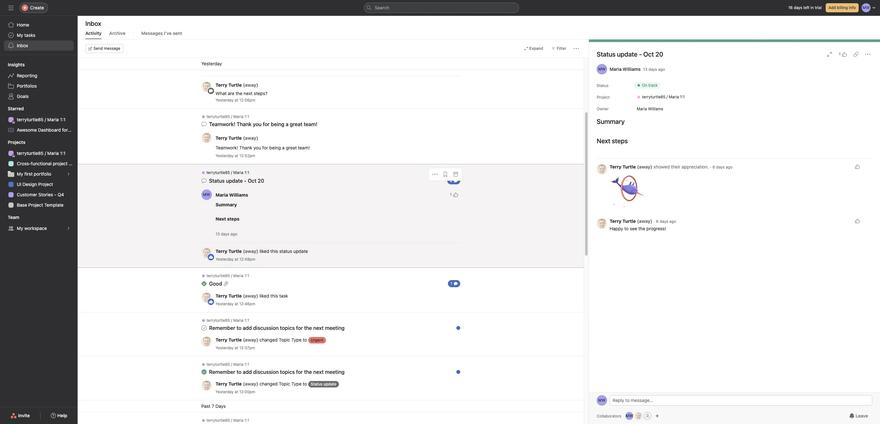 Task type: describe. For each thing, give the bounding box(es) containing it.
terry for terry turtle (away) changed topic type to status update yesterday at 12:00pm
[[216, 381, 227, 387]]

past
[[201, 403, 211, 409]]

teamwork! thank you for being a great team! yesterday at 12:52pm
[[216, 145, 310, 158]]

home link
[[4, 20, 74, 30]]

1 vertical spatial 1
[[450, 192, 452, 197]]

terry turtle (away) changed topic type to status update yesterday at 12:00pm
[[216, 381, 336, 394]]

1 vertical spatial more actions image
[[432, 172, 438, 177]]

happy to see the progress!
[[610, 226, 666, 231]]

0 horizontal spatial maria williams
[[216, 192, 248, 198]]

1 horizontal spatial maria williams link
[[610, 66, 641, 72]]

my for my workspace
[[17, 226, 23, 231]]

happy
[[610, 226, 623, 231]]

teamwork! thank you for being a great team!
[[209, 121, 318, 127]]

1:1 inside projects element
[[60, 150, 65, 156]]

(away) for terry turtle (away) what are the next steps? yesterday at 12:56pm
[[243, 82, 258, 88]]

type for terry turtle (away) changed topic type to urgent yesterday at 12:37pm
[[291, 337, 302, 343]]

yesterday inside terry turtle (away) liked this task yesterday at 12:46pm
[[216, 302, 234, 306]]

functional
[[31, 161, 52, 166]]

ago inside the terry turtle (away) showed their appreciation. · 6 days ago
[[726, 165, 733, 170]]

send
[[94, 46, 103, 51]]

cross-
[[17, 161, 31, 166]]

showed
[[654, 164, 670, 170]]

discussion for terry turtle (away) changed topic type to urgent yesterday at 12:37pm
[[253, 325, 279, 331]]

maria inside projects element
[[47, 150, 59, 156]]

at inside terry turtle (away) liked this task yesterday at 12:46pm
[[235, 302, 238, 306]]

for inside the teamwork! thank you for being a great team! yesterday at 12:52pm
[[262, 145, 268, 150]]

0 vertical spatial on
[[642, 83, 648, 88]]

send message
[[94, 46, 120, 51]]

in
[[811, 5, 814, 10]]

terry turtle (away)
[[216, 135, 258, 141]]

0 horizontal spatial on track
[[442, 170, 458, 175]]

terry turtle (away) what are the next steps? yesterday at 12:56pm
[[216, 82, 268, 103]]

1 vertical spatial maria williams link
[[216, 192, 248, 198]]

what
[[216, 91, 227, 96]]

turtle for terry turtle (away)
[[229, 135, 242, 141]]

add billing info button
[[826, 3, 859, 12]]

liked for liked this status update
[[260, 248, 269, 254]]

next meeting for terry turtle (away) changed topic type to urgent yesterday at 12:37pm
[[313, 325, 345, 331]]

insights
[[8, 62, 25, 67]]

remember for terry turtle (away) changed topic type to status update yesterday at 12:00pm
[[209, 369, 235, 375]]

1 vertical spatial 1 button
[[448, 190, 460, 199]]

teamwork! for teamwork! thank you for being a great team! yesterday at 12:52pm
[[216, 145, 238, 150]]

dashboard
[[38, 127, 61, 133]]

terryturtle85 / maria 1:1 inside projects element
[[17, 150, 65, 156]]

changed for terry turtle (away) changed topic type to urgent yesterday at 12:37pm
[[260, 337, 278, 343]]

mw button for summary
[[201, 190, 212, 200]]

1 horizontal spatial 1 button
[[837, 50, 849, 59]]

ui design project
[[17, 182, 53, 187]]

/ inside projects element
[[45, 150, 46, 156]]

next steps
[[216, 216, 240, 222]]

days down next steps
[[221, 232, 230, 237]]

terry turtle link up excited narwhal jumping through ring image
[[610, 164, 636, 170]]

portfolio
[[34, 171, 51, 177]]

past 7 days
[[201, 403, 226, 409]]

days inside terry turtle (away) · 6 days ago
[[660, 219, 668, 224]]

14
[[216, 65, 220, 70]]

at inside terry turtle (away) what are the next steps? yesterday at 12:56pm
[[235, 98, 238, 103]]

awesome dashboard for new project link
[[4, 125, 94, 135]]

excited narwhal jumping through ring image
[[610, 173, 649, 212]]

6 inside the terry turtle (away) showed their appreciation. · 6 days ago
[[713, 165, 715, 170]]

12:52pm
[[239, 153, 255, 158]]

project
[[53, 161, 68, 166]]

expand
[[530, 46, 543, 51]]

0 likes. click to like this task image
[[855, 218, 860, 224]]

appreciation.
[[682, 164, 709, 170]]

yesterday inside the teamwork! thank you for being a great team! yesterday at 12:52pm
[[216, 153, 234, 158]]

archive notifications image
[[453, 172, 458, 177]]

status
[[279, 248, 292, 254]]

terry turtle link down good
[[216, 293, 242, 299]]

base project template link
[[4, 200, 74, 210]]

status for status
[[597, 83, 609, 88]]

turtle for terry turtle (away) changed topic type to urgent yesterday at 12:37pm
[[229, 337, 242, 343]]

reporting
[[17, 73, 37, 78]]

project inside starred element
[[80, 127, 94, 133]]

topics for terry turtle (away) changed topic type to urgent yesterday at 12:37pm
[[280, 325, 295, 331]]

turtle for terry turtle (away) · 6 days ago
[[623, 218, 636, 224]]

first
[[24, 171, 33, 177]]

remember for terry turtle (away) changed topic type to urgent yesterday at 12:37pm
[[209, 325, 235, 331]]

search
[[375, 5, 389, 10]]

a for great
[[282, 145, 285, 150]]

search list box
[[364, 3, 519, 13]]

liked for liked this task
[[260, 293, 269, 299]]

archive notification image
[[453, 320, 458, 325]]

base
[[17, 202, 27, 208]]

projects button
[[0, 139, 25, 146]]

0 horizontal spatial track
[[448, 170, 458, 175]]

see details, my first portfolio image
[[67, 172, 71, 176]]

0 horizontal spatial 13
[[216, 232, 220, 237]]

1 add to bookmarks image from the top
[[443, 172, 448, 177]]

14 days ago
[[216, 65, 237, 70]]

expand button
[[521, 44, 546, 53]]

are
[[228, 91, 234, 96]]

12:37pm
[[239, 346, 255, 350]]

archive notifications image
[[453, 275, 458, 281]]

invite
[[18, 413, 30, 418]]

- for q4
[[54, 192, 56, 197]]

terry for terry turtle (away) liked this task yesterday at 12:46pm
[[216, 293, 227, 299]]

my workspace
[[17, 226, 47, 231]]

add or remove collaborators image
[[656, 414, 659, 418]]

left
[[804, 5, 810, 10]]

filter button
[[549, 44, 569, 53]]

2 vertical spatial williams
[[229, 192, 248, 198]]

messages i've sent link
[[141, 30, 182, 39]]

terry turtle link up 12:00pm
[[216, 381, 242, 387]]

insights element
[[0, 59, 78, 103]]

add billing info
[[829, 5, 856, 10]]

0 vertical spatial more actions image
[[574, 46, 579, 51]]

next steps
[[597, 137, 628, 145]]

to inside terry turtle (away) changed topic type to urgent yesterday at 12:37pm
[[303, 337, 307, 343]]

help button
[[47, 410, 71, 422]]

leave button
[[845, 410, 873, 422]]

add
[[829, 5, 836, 10]]

team
[[8, 215, 19, 220]]

starred button
[[0, 105, 24, 112]]

6 inside terry turtle (away) · 6 days ago
[[656, 219, 659, 224]]

their
[[671, 164, 681, 170]]

terry turtle link down 13 days ago
[[216, 248, 242, 254]]

help
[[57, 413, 67, 418]]

my tasks
[[17, 32, 35, 38]]

info
[[849, 5, 856, 10]]

search button
[[364, 3, 519, 13]]

next
[[244, 91, 253, 96]]

yesterday inside terry turtle (away) what are the next steps? yesterday at 12:56pm
[[216, 98, 234, 103]]

being for great team!
[[271, 121, 284, 127]]

reporting link
[[4, 71, 74, 81]]

12:48pm
[[239, 257, 255, 262]]

1 horizontal spatial summary
[[597, 118, 625, 125]]

base project template
[[17, 202, 63, 208]]

days inside maria williams 13 days ago
[[649, 67, 657, 72]]

goals
[[17, 94, 29, 99]]

yesterday inside "terry turtle (away) changed topic type to status update yesterday at 12:00pm"
[[216, 390, 234, 394]]

teams element
[[0, 212, 78, 235]]

/ inside starred element
[[45, 117, 46, 122]]

(away) for terry turtle (away)
[[243, 135, 258, 141]]

2 horizontal spatial mw button
[[626, 412, 634, 420]]

billing
[[837, 5, 848, 10]]

terry for terry turtle (away) · 6 days ago
[[610, 218, 622, 224]]

send message button
[[85, 44, 123, 53]]

terry turtle (away) changed topic type to urgent yesterday at 12:37pm
[[216, 337, 323, 350]]

portfolios
[[17, 83, 37, 89]]

team button
[[0, 214, 19, 221]]

leave
[[856, 413, 868, 419]]

0 vertical spatial terryturtle85 / maria 1:1 link
[[634, 94, 688, 100]]

urgent
[[311, 338, 323, 343]]

turtle for terry turtle (away) what are the next steps? yesterday at 12:56pm
[[229, 82, 242, 88]]

terry for terry turtle (away) liked this status update yesterday at 12:48pm
[[216, 248, 227, 254]]

topic for terry turtle (away) changed topic type to urgent yesterday at 12:37pm
[[279, 337, 290, 343]]

progress!
[[647, 226, 666, 231]]

customer stories - q4 link
[[4, 190, 74, 200]]

1 horizontal spatial track
[[649, 83, 658, 88]]



Task type: locate. For each thing, give the bounding box(es) containing it.
1 horizontal spatial on
[[642, 83, 648, 88]]

terry for terry turtle (away) what are the next steps? yesterday at 12:56pm
[[216, 82, 227, 88]]

track up 2 on the right top
[[448, 170, 458, 175]]

remember to add discussion topics for the next meeting
[[209, 325, 345, 331], [209, 369, 345, 375]]

to inside "terry turtle (away) changed topic type to status update yesterday at 12:00pm"
[[303, 381, 307, 387]]

yesterday down good
[[216, 302, 234, 306]]

1:1 inside starred element
[[60, 117, 65, 122]]

1 discussion from the top
[[253, 325, 279, 331]]

a left great
[[282, 145, 285, 150]]

oct 20
[[248, 178, 264, 184]]

turtle for terry turtle (away) liked this task yesterday at 12:46pm
[[229, 293, 242, 299]]

turtle inside terry turtle (away) liked this task yesterday at 12:46pm
[[229, 293, 242, 299]]

liked inside terry turtle (away) liked this status update yesterday at 12:48pm
[[260, 248, 269, 254]]

1 horizontal spatial 6
[[713, 165, 715, 170]]

at left 12:37pm
[[235, 346, 238, 350]]

project up stories
[[38, 182, 53, 187]]

- left the oct 20
[[244, 178, 247, 184]]

1 vertical spatial terryturtle85 / maria 1:1 link
[[4, 115, 74, 125]]

turtle
[[229, 82, 242, 88], [229, 135, 242, 141], [623, 164, 636, 170], [623, 218, 636, 224], [229, 248, 242, 254], [229, 293, 242, 299], [229, 337, 242, 343], [229, 381, 242, 387]]

status for status update - oct 20
[[597, 50, 616, 58]]

this left task
[[271, 293, 278, 299]]

yesterday down what at the left top of page
[[216, 98, 234, 103]]

(away) up 12:37pm
[[243, 337, 258, 343]]

terry for terry turtle (away) changed topic type to urgent yesterday at 12:37pm
[[216, 337, 227, 343]]

12:46pm
[[239, 302, 255, 306]]

type inside terry turtle (away) changed topic type to urgent yesterday at 12:37pm
[[291, 337, 302, 343]]

copy link image
[[854, 52, 859, 57]]

starred element
[[0, 103, 94, 137]]

1 vertical spatial being
[[269, 145, 281, 150]]

1 horizontal spatial mw button
[[597, 395, 607, 406]]

update inside "terry turtle (away) changed topic type to status update yesterday at 12:00pm"
[[324, 382, 336, 387]]

0 vertical spatial a
[[286, 121, 289, 127]]

thank up 12:52pm
[[239, 145, 252, 150]]

3 at from the top
[[235, 257, 238, 262]]

1 vertical spatial discussion
[[253, 369, 279, 375]]

project
[[597, 95, 610, 100], [80, 127, 94, 133], [38, 182, 53, 187], [28, 202, 43, 208]]

maria
[[610, 66, 622, 72], [669, 94, 679, 99], [637, 106, 647, 111], [233, 114, 243, 119], [47, 117, 59, 122], [47, 150, 59, 156], [233, 170, 243, 175], [216, 192, 228, 198], [233, 273, 243, 278], [233, 318, 243, 323], [233, 362, 243, 367], [233, 418, 243, 423]]

1 vertical spatial teamwork!
[[216, 145, 238, 150]]

1 vertical spatial a
[[282, 145, 285, 150]]

terry turtle (away) liked this status update yesterday at 12:48pm
[[216, 248, 308, 262]]

1 add from the top
[[243, 325, 252, 331]]

summary down owner
[[597, 118, 625, 125]]

turtle up 12:52pm
[[229, 135, 242, 141]]

being left great
[[269, 145, 281, 150]]

13 down next
[[216, 232, 220, 237]]

discussion
[[253, 325, 279, 331], [253, 369, 279, 375]]

being
[[271, 121, 284, 127], [269, 145, 281, 150]]

0 vertical spatial thank
[[237, 121, 252, 127]]

1 topics from the top
[[280, 325, 295, 331]]

0 vertical spatial next meeting
[[313, 325, 345, 331]]

1 vertical spatial 6
[[656, 219, 659, 224]]

1 vertical spatial add
[[243, 369, 252, 375]]

teamwork!
[[209, 121, 235, 127], [216, 145, 238, 150]]

1 horizontal spatial -
[[244, 178, 247, 184]]

0 vertical spatial ·
[[710, 164, 712, 170]]

6 up progress! at the bottom right of page
[[656, 219, 659, 224]]

1 liked from the top
[[260, 248, 269, 254]]

6
[[713, 165, 715, 170], [656, 219, 659, 224]]

topic
[[279, 337, 290, 343], [279, 381, 290, 387]]

2 vertical spatial -
[[54, 192, 56, 197]]

days right the appreciation.
[[716, 165, 725, 170]]

terryturtle85 / maria 1:1 link inside starred element
[[4, 115, 74, 125]]

0 vertical spatial being
[[271, 121, 284, 127]]

portfolios link
[[4, 81, 74, 91]]

1 vertical spatial you
[[254, 145, 261, 150]]

turtle up the '12:48pm'
[[229, 248, 242, 254]]

0 vertical spatial 1
[[839, 52, 841, 57]]

turtle up 12:37pm
[[229, 337, 242, 343]]

0 vertical spatial 13
[[643, 67, 648, 72]]

liked inside terry turtle (away) liked this task yesterday at 12:46pm
[[260, 293, 269, 299]]

- inside projects element
[[54, 192, 56, 197]]

turtle up the 12:46pm
[[229, 293, 242, 299]]

2 horizontal spatial williams
[[648, 106, 663, 111]]

1 button down 2 on the right top
[[448, 190, 460, 199]]

0 vertical spatial type
[[291, 337, 302, 343]]

summary up next steps
[[216, 202, 237, 207]]

inbox inside global element
[[17, 43, 28, 48]]

0 vertical spatial discussion
[[253, 325, 279, 331]]

yesterday inside terry turtle (away) liked this status update yesterday at 12:48pm
[[216, 257, 234, 262]]

0 vertical spatial add
[[243, 325, 252, 331]]

changed for terry turtle (away) changed topic type to status update yesterday at 12:00pm
[[260, 381, 278, 387]]

1 vertical spatial summary
[[216, 202, 237, 207]]

at left the '12:48pm'
[[235, 257, 238, 262]]

terry turtle (away) liked this task yesterday at 12:46pm
[[216, 293, 288, 306]]

you up 12:52pm
[[254, 145, 261, 150]]

terryturtle85 inside starred element
[[17, 117, 44, 122]]

0 vertical spatial 6
[[713, 165, 715, 170]]

0 vertical spatial summary
[[597, 118, 625, 125]]

new
[[69, 127, 78, 133]]

1 horizontal spatial on track
[[642, 83, 658, 88]]

0 horizontal spatial 1 button
[[448, 190, 460, 199]]

terry for terry turtle (away)
[[216, 135, 227, 141]]

- left oct
[[639, 50, 642, 58]]

liked left status
[[260, 248, 269, 254]]

topic for terry turtle (away) changed topic type to status update yesterday at 12:00pm
[[279, 381, 290, 387]]

1 horizontal spatial inbox
[[85, 20, 101, 27]]

leftcount image for 1
[[454, 282, 458, 286]]

more actions image
[[866, 52, 871, 57]]

(away) for terry turtle (away) liked this task yesterday at 12:46pm
[[243, 293, 258, 299]]

turtle for terry turtle (away) liked this status update yesterday at 12:48pm
[[229, 248, 242, 254]]

2 type from the top
[[291, 381, 302, 387]]

0 horizontal spatial ·
[[654, 218, 655, 224]]

you for great
[[254, 145, 261, 150]]

at inside terry turtle (away) liked this status update yesterday at 12:48pm
[[235, 257, 238, 262]]

5 at from the top
[[235, 346, 238, 350]]

awesome
[[17, 127, 37, 133]]

you up terry turtle (away)
[[253, 121, 262, 127]]

teamwork! down terry turtle (away)
[[216, 145, 238, 150]]

ui design project link
[[4, 179, 74, 190]]

this left status
[[271, 248, 278, 254]]

days down oct
[[649, 67, 657, 72]]

(away) up the next
[[243, 82, 258, 88]]

16
[[789, 5, 793, 10]]

add to bookmarks image
[[443, 172, 448, 177], [443, 275, 448, 281]]

1 vertical spatial williams
[[648, 106, 663, 111]]

starred
[[8, 106, 24, 111]]

2 topic from the top
[[279, 381, 290, 387]]

(away) inside terry turtle (away) changed topic type to urgent yesterday at 12:37pm
[[243, 337, 258, 343]]

mw
[[599, 67, 606, 72], [203, 192, 210, 197], [599, 398, 606, 403], [626, 414, 633, 418]]

1:1
[[680, 94, 685, 99], [245, 114, 249, 119], [60, 117, 65, 122], [60, 150, 65, 156], [245, 170, 249, 175], [245, 273, 249, 278], [245, 318, 249, 323], [245, 362, 249, 367], [245, 418, 249, 423]]

add for terry turtle (away) changed topic type to status update yesterday at 12:00pm
[[243, 369, 252, 375]]

turtle up 12:00pm
[[229, 381, 242, 387]]

at inside "terry turtle (away) changed topic type to status update yesterday at 12:00pm"
[[235, 390, 238, 394]]

1 next meeting from the top
[[313, 325, 345, 331]]

a inside the teamwork! thank you for being a great team! yesterday at 12:52pm
[[282, 145, 285, 150]]

type for terry turtle (away) changed topic type to status update yesterday at 12:00pm
[[291, 381, 302, 387]]

(away) for terry turtle (away) liked this status update yesterday at 12:48pm
[[243, 248, 258, 254]]

inbox up activity
[[85, 20, 101, 27]]

days right 14
[[221, 65, 230, 70]]

plan
[[69, 161, 78, 166]]

remember to add discussion topics for the next meeting for terry turtle (away) changed topic type to status update yesterday at 12:00pm
[[209, 369, 345, 375]]

0 vertical spatial this
[[271, 248, 278, 254]]

liked left task
[[260, 293, 269, 299]]

discussion for terry turtle (away) changed topic type to status update yesterday at 12:00pm
[[253, 369, 279, 375]]

topics for terry turtle (away) changed topic type to status update yesterday at 12:00pm
[[280, 369, 295, 375]]

12:56pm
[[239, 98, 255, 103]]

my inside global element
[[17, 32, 23, 38]]

yesterday left 12:37pm
[[216, 346, 234, 350]]

archive link
[[109, 30, 125, 39]]

yesterday down terry turtle (away)
[[216, 153, 234, 158]]

(away) inside terry turtle (away) liked this status update yesterday at 12:48pm
[[243, 248, 258, 254]]

0 likes. click to like this task image
[[855, 164, 860, 169]]

2 remember from the top
[[209, 369, 235, 375]]

awesome dashboard for new project
[[17, 127, 94, 133]]

workspace
[[24, 226, 47, 231]]

filter
[[557, 46, 567, 51]]

you
[[253, 121, 262, 127], [254, 145, 261, 150]]

0 vertical spatial remember to add discussion topics for the next meeting
[[209, 325, 345, 331]]

global element
[[0, 16, 78, 55]]

this inside terry turtle (away) liked this task yesterday at 12:46pm
[[271, 293, 278, 299]]

0 vertical spatial track
[[649, 83, 658, 88]]

· up progress! at the bottom right of page
[[654, 218, 655, 224]]

1 vertical spatial ·
[[654, 218, 655, 224]]

(away) for terry turtle (away) changed topic type to status update yesterday at 12:00pm
[[243, 381, 258, 387]]

remember to add discussion topics for the next meeting up "terry turtle (away) changed topic type to status update yesterday at 12:00pm"
[[209, 369, 345, 375]]

track
[[649, 83, 658, 88], [448, 170, 458, 175]]

status update - oct 20 link
[[597, 50, 663, 58]]

project down customer stories - q4 link
[[28, 202, 43, 208]]

0 vertical spatial teamwork!
[[209, 121, 235, 127]]

0 vertical spatial 1 button
[[837, 50, 849, 59]]

this for status
[[271, 248, 278, 254]]

terry turtle link up 12:37pm
[[216, 337, 242, 343]]

remember to add discussion topics for the next meeting up terry turtle (away) changed topic type to urgent yesterday at 12:37pm
[[209, 325, 345, 331]]

0 horizontal spatial mw button
[[201, 190, 212, 200]]

2 vertical spatial mw button
[[626, 412, 634, 420]]

this inside terry turtle (away) liked this status update yesterday at 12:48pm
[[271, 248, 278, 254]]

ago inside terry turtle (away) · 6 days ago
[[670, 219, 676, 224]]

terry inside terry turtle (away) what are the next steps? yesterday at 12:56pm
[[216, 82, 227, 88]]

1 vertical spatial -
[[244, 178, 247, 184]]

thank up terry turtle (away)
[[237, 121, 252, 127]]

insights button
[[0, 61, 25, 68]]

a for great team!
[[286, 121, 289, 127]]

status
[[597, 50, 616, 58], [597, 83, 609, 88], [209, 178, 225, 184], [311, 382, 323, 387]]

1 vertical spatial liked
[[260, 293, 269, 299]]

leftcount image for 2
[[454, 179, 458, 183]]

1 vertical spatial on
[[442, 170, 447, 175]]

terry turtle link up happy
[[610, 218, 636, 224]]

projects
[[8, 139, 25, 145]]

at left 12:00pm
[[235, 390, 238, 394]]

maria inside starred element
[[47, 117, 59, 122]]

turtle for terry turtle (away) showed their appreciation. · 6 days ago
[[623, 164, 636, 170]]

activity
[[85, 30, 102, 36]]

my left tasks at the left of page
[[17, 32, 23, 38]]

1 changed from the top
[[260, 337, 278, 343]]

0 horizontal spatial williams
[[229, 192, 248, 198]]

terryturtle85 / maria 1:1 link for awesome dashboard for new project
[[4, 115, 74, 125]]

0 vertical spatial topic
[[279, 337, 290, 343]]

customer stories - q4
[[17, 192, 64, 197]]

0 vertical spatial maria williams
[[637, 106, 663, 111]]

0 vertical spatial add to bookmarks image
[[443, 172, 448, 177]]

1 horizontal spatial 13
[[643, 67, 648, 72]]

terry inside terry turtle (away) liked this task yesterday at 12:46pm
[[216, 293, 227, 299]]

2 my from the top
[[17, 171, 23, 177]]

7 days
[[212, 403, 226, 409]]

2 vertical spatial 1
[[451, 281, 452, 286]]

days up progress! at the bottom right of page
[[660, 219, 668, 224]]

turtle up excited narwhal jumping through ring image
[[623, 164, 636, 170]]

2 horizontal spatial -
[[639, 50, 642, 58]]

thank inside the teamwork! thank you for being a great team! yesterday at 12:52pm
[[239, 145, 252, 150]]

sent
[[173, 30, 182, 36]]

1 horizontal spatial williams
[[623, 66, 641, 72]]

· right the appreciation.
[[710, 164, 712, 170]]

terry for terry turtle (away) showed their appreciation. · 6 days ago
[[610, 164, 622, 170]]

my for my tasks
[[17, 32, 23, 38]]

0 vertical spatial changed
[[260, 337, 278, 343]]

terry turtle link
[[216, 82, 242, 88], [216, 135, 242, 141], [610, 164, 636, 170], [610, 218, 636, 224], [216, 248, 242, 254], [216, 293, 242, 299], [216, 337, 242, 343], [216, 381, 242, 387]]

on track up 2 on the right top
[[442, 170, 458, 175]]

0 vertical spatial topics
[[280, 325, 295, 331]]

stories
[[38, 192, 53, 197]]

turtle up see
[[623, 218, 636, 224]]

being for great
[[269, 145, 281, 150]]

inbox
[[85, 20, 101, 27], [17, 43, 28, 48]]

terryturtle85 / maria 1:1 link inside projects element
[[4, 148, 74, 159]]

1 horizontal spatial maria williams
[[637, 106, 663, 111]]

turtle inside terry turtle (away) liked this status update yesterday at 12:48pm
[[229, 248, 242, 254]]

0 vertical spatial leftcount image
[[454, 179, 458, 183]]

1 at from the top
[[235, 98, 238, 103]]

2 next meeting from the top
[[313, 369, 345, 375]]

13 down oct
[[643, 67, 648, 72]]

oct
[[644, 50, 654, 58]]

topics up terry turtle (away) changed topic type to urgent yesterday at 12:37pm
[[280, 325, 295, 331]]

for
[[263, 121, 270, 127], [62, 127, 68, 133], [262, 145, 268, 150], [296, 325, 303, 331], [296, 369, 303, 375]]

tasks
[[24, 32, 35, 38]]

(away) up happy to see the progress!
[[637, 218, 653, 224]]

1 vertical spatial this
[[271, 293, 278, 299]]

(away) for terry turtle (away) · 6 days ago
[[637, 218, 653, 224]]

(away) up 12:00pm
[[243, 381, 258, 387]]

invite button
[[6, 410, 34, 422]]

turtle inside terry turtle (away) what are the next steps? yesterday at 12:56pm
[[229, 82, 242, 88]]

1 leftcount image from the top
[[454, 179, 458, 183]]

2 vertical spatial my
[[17, 226, 23, 231]]

status for status update - oct 20
[[209, 178, 225, 184]]

1 horizontal spatial more actions image
[[574, 46, 579, 51]]

thank
[[237, 121, 252, 127], [239, 145, 252, 150]]

0 vertical spatial inbox
[[85, 20, 101, 27]]

topic inside terry turtle (away) changed topic type to urgent yesterday at 12:37pm
[[279, 337, 290, 343]]

- for oct 20
[[244, 178, 247, 184]]

on left archive notifications icon
[[442, 170, 447, 175]]

at left the 12:46pm
[[235, 302, 238, 306]]

status inside "terry turtle (away) changed topic type to status update yesterday at 12:00pm"
[[311, 382, 323, 387]]

(away) left showed
[[637, 164, 653, 170]]

my left first
[[17, 171, 23, 177]]

12:00pm
[[239, 390, 255, 394]]

cross-functional project plan
[[17, 161, 78, 166]]

see details, my workspace image
[[67, 226, 71, 230]]

terryturtle85 / maria 1:1 link for cross-functional project plan
[[4, 148, 74, 159]]

0 vertical spatial remember
[[209, 325, 235, 331]]

my inside projects element
[[17, 171, 23, 177]]

yesterday up the 7 days
[[216, 390, 234, 394]]

add for terry turtle (away) changed topic type to urgent yesterday at 12:37pm
[[243, 325, 252, 331]]

2 leftcount image from the top
[[454, 282, 458, 286]]

you inside the teamwork! thank you for being a great team! yesterday at 12:52pm
[[254, 145, 261, 150]]

(away) inside terry turtle (away) liked this task yesterday at 12:46pm
[[243, 293, 258, 299]]

turtle inside "terry turtle (away) changed topic type to status update yesterday at 12:00pm"
[[229, 381, 242, 387]]

terryturtle85 / maria 1:1 inside starred element
[[17, 117, 65, 122]]

-
[[639, 50, 642, 58], [244, 178, 247, 184], [54, 192, 56, 197]]

0 vertical spatial -
[[639, 50, 642, 58]]

2 topics from the top
[[280, 369, 295, 375]]

topics up "terry turtle (away) changed topic type to status update yesterday at 12:00pm"
[[280, 369, 295, 375]]

maria williams link down status update - oct 20
[[610, 66, 641, 72]]

thank for teamwork! thank you for being a great team! yesterday at 12:52pm
[[239, 145, 252, 150]]

add to bookmarks image left archive notifications image
[[443, 275, 448, 281]]

0 horizontal spatial a
[[282, 145, 285, 150]]

next
[[216, 216, 226, 222]]

my first portfolio link
[[4, 169, 74, 179]]

terry inside terry turtle (away) changed topic type to urgent yesterday at 12:37pm
[[216, 337, 227, 343]]

mw button for collaborators
[[597, 395, 607, 406]]

0 vertical spatial my
[[17, 32, 23, 38]]

yesterday inside terry turtle (away) changed topic type to urgent yesterday at 12:37pm
[[216, 346, 234, 350]]

liked
[[260, 248, 269, 254], [260, 293, 269, 299]]

my for my first portfolio
[[17, 171, 23, 177]]

more actions image right the filter
[[574, 46, 579, 51]]

at left 12:52pm
[[235, 153, 238, 158]]

a left great team!
[[286, 121, 289, 127]]

team!
[[298, 145, 310, 150]]

1 remember from the top
[[209, 325, 235, 331]]

0 vertical spatial williams
[[623, 66, 641, 72]]

add
[[243, 325, 252, 331], [243, 369, 252, 375]]

changed inside "terry turtle (away) changed topic type to status update yesterday at 12:00pm"
[[260, 381, 278, 387]]

2 vertical spatial terryturtle85 / maria 1:1 link
[[4, 148, 74, 159]]

3 my from the top
[[17, 226, 23, 231]]

cross-functional project plan link
[[4, 159, 78, 169]]

changed
[[260, 337, 278, 343], [260, 381, 278, 387]]

add up 12:00pm
[[243, 369, 252, 375]]

(away) up the '12:48pm'
[[243, 248, 258, 254]]

16 days left in trial
[[789, 5, 822, 10]]

terry turtle link up the are
[[216, 82, 242, 88]]

the inside terry turtle (away) what are the next steps? yesterday at 12:56pm
[[236, 91, 242, 96]]

project right new
[[80, 127, 94, 133]]

leftcount image down archive notifications image
[[454, 282, 458, 286]]

0 horizontal spatial -
[[54, 192, 56, 197]]

2 discussion from the top
[[253, 369, 279, 375]]

on track down maria williams 13 days ago
[[642, 83, 658, 88]]

remember to add discussion topics for the next meeting for terry turtle (away) changed topic type to urgent yesterday at 12:37pm
[[209, 325, 345, 331]]

1 vertical spatial next meeting
[[313, 369, 345, 375]]

messages i've sent
[[141, 30, 182, 36]]

0 vertical spatial on track
[[642, 83, 658, 88]]

0 horizontal spatial inbox
[[17, 43, 28, 48]]

1 topic from the top
[[279, 337, 290, 343]]

maria williams link down status update - oct 20
[[216, 192, 248, 198]]

discussion up "terry turtle (away) changed topic type to status update yesterday at 12:00pm"
[[253, 369, 279, 375]]

message
[[104, 46, 120, 51]]

inbox down my tasks
[[17, 43, 28, 48]]

1 vertical spatial changed
[[260, 381, 278, 387]]

more actions image left archive notifications icon
[[432, 172, 438, 177]]

1 vertical spatial mw button
[[597, 395, 607, 406]]

2 at from the top
[[235, 153, 238, 158]]

maria williams link
[[610, 66, 641, 72], [216, 192, 248, 198]]

full screen image
[[827, 52, 833, 57]]

1 my from the top
[[17, 32, 23, 38]]

0 horizontal spatial on
[[442, 170, 447, 175]]

more actions image
[[574, 46, 579, 51], [432, 172, 438, 177]]

terry turtle (away) showed their appreciation. · 6 days ago
[[610, 164, 733, 170]]

terryturtle85 / maria 1:1 link
[[634, 94, 688, 100], [4, 115, 74, 125], [4, 148, 74, 159]]

thank for teamwork! thank you for being a great team!
[[237, 121, 252, 127]]

4 at from the top
[[235, 302, 238, 306]]

1 vertical spatial 13
[[216, 232, 220, 237]]

0 vertical spatial liked
[[260, 248, 269, 254]]

add up 12:37pm
[[243, 325, 252, 331]]

1 vertical spatial topics
[[280, 369, 295, 375]]

for inside starred element
[[62, 127, 68, 133]]

yesterday up what at the left top of page
[[201, 61, 222, 66]]

my inside 'link'
[[17, 226, 23, 231]]

(away) inside "terry turtle (away) changed topic type to status update yesterday at 12:00pm"
[[243, 381, 258, 387]]

terry inside terry turtle (away) liked this status update yesterday at 12:48pm
[[216, 248, 227, 254]]

leftcount image
[[454, 179, 458, 183], [454, 282, 458, 286]]

1 button right full screen image in the right top of the page
[[837, 50, 849, 59]]

add to bookmarks image left archive notifications icon
[[443, 172, 448, 177]]

being left great team!
[[271, 121, 284, 127]]

at inside terry turtle (away) changed topic type to urgent yesterday at 12:37pm
[[235, 346, 238, 350]]

days inside the terry turtle (away) showed their appreciation. · 6 days ago
[[716, 165, 725, 170]]

turtle for terry turtle (away) changed topic type to status update yesterday at 12:00pm
[[229, 381, 242, 387]]

design
[[23, 182, 37, 187]]

1 vertical spatial thank
[[239, 145, 252, 150]]

(away) up 12:52pm
[[243, 135, 258, 141]]

at left 12:56pm at the top
[[235, 98, 238, 103]]

- left q4
[[54, 192, 56, 197]]

my
[[17, 32, 23, 38], [17, 171, 23, 177], [17, 226, 23, 231]]

2 add from the top
[[243, 369, 252, 375]]

2 remember to add discussion topics for the next meeting from the top
[[209, 369, 345, 375]]

hide sidebar image
[[8, 5, 14, 10]]

steps
[[227, 216, 240, 222]]

being inside the teamwork! thank you for being a great team! yesterday at 12:52pm
[[269, 145, 281, 150]]

projects element
[[0, 137, 78, 212]]

terryturtle85 inside projects element
[[17, 150, 44, 156]]

ago inside maria williams 13 days ago
[[658, 67, 665, 72]]

0 vertical spatial you
[[253, 121, 262, 127]]

yesterday left the '12:48pm'
[[216, 257, 234, 262]]

williams
[[623, 66, 641, 72], [648, 106, 663, 111], [229, 192, 248, 198]]

trial
[[815, 5, 822, 10]]

i've
[[164, 30, 172, 36]]

2 changed from the top
[[260, 381, 278, 387]]

track down maria williams 13 days ago
[[649, 83, 658, 88]]

status update - oct 20
[[209, 178, 264, 184]]

owner
[[597, 106, 609, 111]]

my down team
[[17, 226, 23, 231]]

update inside terry turtle (away) liked this status update yesterday at 12:48pm
[[293, 248, 308, 254]]

1 this from the top
[[271, 248, 278, 254]]

2 liked from the top
[[260, 293, 269, 299]]

teamwork! up terry turtle (away)
[[209, 121, 235, 127]]

0 vertical spatial mw button
[[201, 190, 212, 200]]

1 vertical spatial my
[[17, 171, 23, 177]]

terry turtle (away) · 6 days ago
[[610, 218, 676, 224]]

1 remember to add discussion topics for the next meeting from the top
[[209, 325, 345, 331]]

13 inside maria williams 13 days ago
[[643, 67, 648, 72]]

my tasks link
[[4, 30, 74, 40]]

discussion up terry turtle (away) changed topic type to urgent yesterday at 12:37pm
[[253, 325, 279, 331]]

at inside the teamwork! thank you for being a great team! yesterday at 12:52pm
[[235, 153, 238, 158]]

turtle inside terry turtle (away) changed topic type to urgent yesterday at 12:37pm
[[229, 337, 242, 343]]

type inside "terry turtle (away) changed topic type to status update yesterday at 12:00pm"
[[291, 381, 302, 387]]

create button
[[19, 3, 48, 13]]

on track
[[642, 83, 658, 88], [442, 170, 458, 175]]

project up owner
[[597, 95, 610, 100]]

0 horizontal spatial 6
[[656, 219, 659, 224]]

1 type from the top
[[291, 337, 302, 343]]

status update - oct 20
[[597, 50, 663, 58]]

changed inside terry turtle (away) changed topic type to urgent yesterday at 12:37pm
[[260, 337, 278, 343]]

0 horizontal spatial maria williams link
[[216, 192, 248, 198]]

topics
[[280, 325, 295, 331], [280, 369, 295, 375]]

turtle up the are
[[229, 82, 242, 88]]

(away) for terry turtle (away) changed topic type to urgent yesterday at 12:37pm
[[243, 337, 258, 343]]

1 horizontal spatial ·
[[710, 164, 712, 170]]

0 vertical spatial maria williams link
[[610, 66, 641, 72]]

my first portfolio
[[17, 171, 51, 177]]

you for great team!
[[253, 121, 262, 127]]

(away) inside terry turtle (away) what are the next steps? yesterday at 12:56pm
[[243, 82, 258, 88]]

topic inside "terry turtle (away) changed topic type to status update yesterday at 12:00pm"
[[279, 381, 290, 387]]

2 add to bookmarks image from the top
[[443, 275, 448, 281]]

this for task
[[271, 293, 278, 299]]

leftcount image right 2 on the right top
[[454, 179, 458, 183]]

ago
[[231, 65, 237, 70], [658, 67, 665, 72], [726, 165, 733, 170], [670, 219, 676, 224], [231, 232, 237, 237]]

teamwork! for teamwork! thank you for being a great team!
[[209, 121, 235, 127]]

1 vertical spatial inbox
[[17, 43, 28, 48]]

20
[[656, 50, 663, 58]]

terry turtle link up 12:52pm
[[216, 135, 242, 141]]

terry inside "terry turtle (away) changed topic type to status update yesterday at 12:00pm"
[[216, 381, 227, 387]]

- for oct
[[639, 50, 642, 58]]

1 vertical spatial on track
[[442, 170, 458, 175]]

(away) up the 12:46pm
[[243, 293, 258, 299]]

teamwork! inside the teamwork! thank you for being a great team! yesterday at 12:52pm
[[216, 145, 238, 150]]

a
[[286, 121, 289, 127], [282, 145, 285, 150]]

2 this from the top
[[271, 293, 278, 299]]

1 vertical spatial add to bookmarks image
[[443, 275, 448, 281]]

on down maria williams 13 days ago
[[642, 83, 648, 88]]

next meeting for terry turtle (away) changed topic type to status update yesterday at 12:00pm
[[313, 369, 345, 375]]

6 right the appreciation.
[[713, 165, 715, 170]]

days right 16
[[794, 5, 803, 10]]

0 horizontal spatial summary
[[216, 202, 237, 207]]

6 at from the top
[[235, 390, 238, 394]]

1 vertical spatial remember to add discussion topics for the next meeting
[[209, 369, 345, 375]]

(away) for terry turtle (away) showed their appreciation. · 6 days ago
[[637, 164, 653, 170]]



Task type: vqa. For each thing, say whether or not it's contained in the screenshot.
and
no



